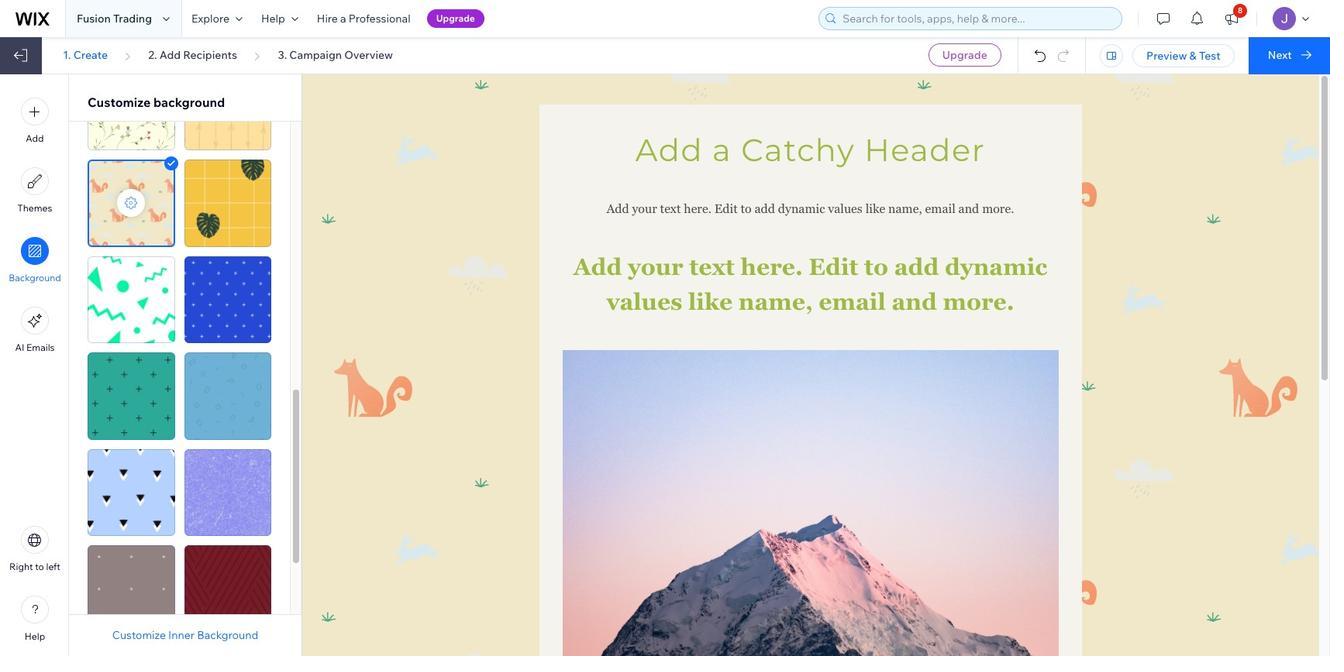 Task type: locate. For each thing, give the bounding box(es) containing it.
dynamic inside add your text here. edit to add dynamic values like name, email and more.
[[945, 254, 1048, 281]]

and
[[959, 202, 980, 216], [892, 288, 937, 316]]

0 vertical spatial help
[[261, 12, 285, 26]]

dynamic
[[778, 202, 825, 216], [945, 254, 1048, 281]]

add a catchy header
[[636, 131, 986, 169]]

1 horizontal spatial help button
[[252, 0, 308, 37]]

1 horizontal spatial upgrade
[[943, 48, 988, 62]]

0 vertical spatial upgrade button
[[427, 9, 485, 28]]

0 vertical spatial name,
[[889, 202, 923, 216]]

here.
[[684, 202, 712, 216], [741, 254, 803, 281]]

0 horizontal spatial edit
[[715, 202, 738, 216]]

0 vertical spatial a
[[340, 12, 346, 26]]

to
[[741, 202, 752, 216], [865, 254, 889, 281], [35, 561, 44, 573]]

customize for customize inner background
[[112, 629, 166, 643]]

name, inside add your text here. edit to add dynamic values like name, email and more.
[[739, 288, 813, 316]]

0 horizontal spatial add
[[755, 202, 775, 216]]

0 vertical spatial customize
[[88, 95, 151, 110]]

customize left inner
[[112, 629, 166, 643]]

1 vertical spatial like
[[689, 288, 733, 316]]

1 vertical spatial upgrade button
[[929, 43, 1002, 67]]

campaign
[[289, 48, 342, 62]]

1 vertical spatial to
[[865, 254, 889, 281]]

0 horizontal spatial name,
[[739, 288, 813, 316]]

1 vertical spatial name,
[[739, 288, 813, 316]]

8 button
[[1215, 0, 1249, 37]]

1 horizontal spatial a
[[713, 131, 732, 169]]

1 horizontal spatial email
[[926, 202, 956, 216]]

help down right to left
[[25, 631, 45, 643]]

1 vertical spatial customize
[[112, 629, 166, 643]]

0 horizontal spatial and
[[892, 288, 937, 316]]

background
[[153, 95, 225, 110]]

1 horizontal spatial dynamic
[[945, 254, 1048, 281]]

0 horizontal spatial like
[[689, 288, 733, 316]]

help button
[[252, 0, 308, 37], [21, 596, 49, 643]]

1 horizontal spatial help
[[261, 12, 285, 26]]

1. create link
[[63, 48, 108, 62]]

1 vertical spatial here.
[[741, 254, 803, 281]]

your
[[632, 202, 657, 216], [628, 254, 684, 281]]

Search for tools, apps, help & more... field
[[838, 8, 1117, 29]]

1 horizontal spatial add
[[895, 254, 939, 281]]

0 vertical spatial upgrade
[[436, 12, 475, 24]]

help button down right to left
[[21, 596, 49, 643]]

0 horizontal spatial help
[[25, 631, 45, 643]]

upgrade down search for tools, apps, help & more... field
[[943, 48, 988, 62]]

add
[[755, 202, 775, 216], [895, 254, 939, 281]]

more.
[[983, 202, 1015, 216], [943, 288, 1015, 316]]

background
[[9, 272, 61, 284], [197, 629, 258, 643]]

add your text here. edit to add dynamic values like name, email and more.
[[607, 202, 1015, 216], [574, 254, 1054, 316]]

edit
[[715, 202, 738, 216], [809, 254, 859, 281]]

0 vertical spatial text
[[660, 202, 681, 216]]

upgrade right professional
[[436, 12, 475, 24]]

inner
[[168, 629, 195, 643]]

next button
[[1249, 37, 1331, 74]]

1 vertical spatial more.
[[943, 288, 1015, 316]]

1 vertical spatial help
[[25, 631, 45, 643]]

1. create
[[63, 48, 108, 62]]

1 vertical spatial add your text here. edit to add dynamic values like name, email and more.
[[574, 254, 1054, 316]]

1 vertical spatial and
[[892, 288, 937, 316]]

like inside add your text here. edit to add dynamic values like name, email and more.
[[689, 288, 733, 316]]

1 vertical spatial help button
[[21, 596, 49, 643]]

test
[[1200, 49, 1221, 63]]

1 horizontal spatial edit
[[809, 254, 859, 281]]

2. add recipients link
[[148, 48, 237, 62]]

0 horizontal spatial upgrade
[[436, 12, 475, 24]]

customize for customize background
[[88, 95, 151, 110]]

preview & test button
[[1133, 44, 1235, 67]]

name,
[[889, 202, 923, 216], [739, 288, 813, 316]]

1 horizontal spatial here.
[[741, 254, 803, 281]]

0 horizontal spatial to
[[35, 561, 44, 573]]

0 horizontal spatial values
[[607, 288, 683, 316]]

0 vertical spatial here.
[[684, 202, 712, 216]]

upgrade button right professional
[[427, 9, 485, 28]]

1 horizontal spatial text
[[690, 254, 735, 281]]

background right inner
[[197, 629, 258, 643]]

upgrade
[[436, 12, 475, 24], [943, 48, 988, 62]]

trading
[[113, 12, 152, 26]]

1 vertical spatial email
[[819, 288, 886, 316]]

help
[[261, 12, 285, 26], [25, 631, 45, 643]]

1 vertical spatial your
[[628, 254, 684, 281]]

recipients
[[183, 48, 237, 62]]

0 vertical spatial help button
[[252, 0, 308, 37]]

hire
[[317, 12, 338, 26]]

help button up 3.
[[252, 0, 308, 37]]

preview
[[1147, 49, 1188, 63]]

a right hire
[[340, 12, 346, 26]]

0 vertical spatial like
[[866, 202, 886, 216]]

help up 3.
[[261, 12, 285, 26]]

customize
[[88, 95, 151, 110], [112, 629, 166, 643]]

upgrade button down search for tools, apps, help & more... field
[[929, 43, 1002, 67]]

1 vertical spatial values
[[607, 288, 683, 316]]

values
[[828, 202, 863, 216], [607, 288, 683, 316]]

add button
[[21, 98, 49, 144]]

0 horizontal spatial a
[[340, 12, 346, 26]]

1.
[[63, 48, 71, 62]]

like
[[866, 202, 886, 216], [689, 288, 733, 316]]

text
[[660, 202, 681, 216], [690, 254, 735, 281]]

a inside 'link'
[[340, 12, 346, 26]]

0 horizontal spatial dynamic
[[778, 202, 825, 216]]

1 vertical spatial edit
[[809, 254, 859, 281]]

a
[[340, 12, 346, 26], [713, 131, 732, 169]]

0 vertical spatial and
[[959, 202, 980, 216]]

add inside button
[[26, 133, 44, 144]]

background button
[[9, 237, 61, 284]]

1 horizontal spatial and
[[959, 202, 980, 216]]

0 vertical spatial add
[[755, 202, 775, 216]]

1 vertical spatial upgrade
[[943, 48, 988, 62]]

1 vertical spatial background
[[197, 629, 258, 643]]

email
[[926, 202, 956, 216], [819, 288, 886, 316]]

1 horizontal spatial to
[[741, 202, 752, 216]]

0 horizontal spatial here.
[[684, 202, 712, 216]]

customize down create
[[88, 95, 151, 110]]

1 vertical spatial add
[[895, 254, 939, 281]]

more. inside add your text here. edit to add dynamic values like name, email and more.
[[943, 288, 1015, 316]]

overview
[[344, 48, 393, 62]]

a left catchy
[[713, 131, 732, 169]]

0 horizontal spatial email
[[819, 288, 886, 316]]

1 vertical spatial dynamic
[[945, 254, 1048, 281]]

2 vertical spatial to
[[35, 561, 44, 573]]

0 horizontal spatial background
[[9, 272, 61, 284]]

customize inner background button
[[112, 629, 258, 643]]

3. campaign overview
[[278, 48, 393, 62]]

1 horizontal spatial values
[[828, 202, 863, 216]]

add
[[160, 48, 181, 62], [636, 131, 703, 169], [26, 133, 44, 144], [607, 202, 629, 216], [574, 254, 622, 281]]

1 vertical spatial a
[[713, 131, 732, 169]]

right to left
[[9, 561, 60, 573]]

upgrade button
[[427, 9, 485, 28], [929, 43, 1002, 67]]

0 vertical spatial values
[[828, 202, 863, 216]]

edit inside add your text here. edit to add dynamic values like name, email and more.
[[809, 254, 859, 281]]

to inside button
[[35, 561, 44, 573]]

catchy
[[741, 131, 855, 169]]

background up the ai emails button
[[9, 272, 61, 284]]



Task type: describe. For each thing, give the bounding box(es) containing it.
1 horizontal spatial like
[[866, 202, 886, 216]]

0 vertical spatial more.
[[983, 202, 1015, 216]]

fusion trading
[[77, 12, 152, 26]]

right
[[9, 561, 33, 573]]

ai emails button
[[15, 307, 55, 354]]

fusion
[[77, 12, 111, 26]]

hire a professional link
[[308, 0, 420, 37]]

0 horizontal spatial help button
[[21, 596, 49, 643]]

upgrade for left upgrade 'button'
[[436, 12, 475, 24]]

1 vertical spatial text
[[690, 254, 735, 281]]

1 horizontal spatial background
[[197, 629, 258, 643]]

0 horizontal spatial text
[[660, 202, 681, 216]]

add inside add your text here. edit to add dynamic values like name, email and more.
[[895, 254, 939, 281]]

8
[[1238, 5, 1243, 16]]

0 vertical spatial dynamic
[[778, 202, 825, 216]]

emails
[[26, 342, 55, 354]]

themes
[[18, 202, 52, 214]]

ai
[[15, 342, 24, 354]]

a for professional
[[340, 12, 346, 26]]

0 vertical spatial your
[[632, 202, 657, 216]]

0 vertical spatial email
[[926, 202, 956, 216]]

professional
[[349, 12, 411, 26]]

&
[[1190, 49, 1197, 63]]

0 vertical spatial background
[[9, 272, 61, 284]]

3. campaign overview link
[[278, 48, 393, 62]]

hire a professional
[[317, 12, 411, 26]]

header
[[865, 131, 986, 169]]

ai emails
[[15, 342, 55, 354]]

2.
[[148, 48, 157, 62]]

1 horizontal spatial upgrade button
[[929, 43, 1002, 67]]

2 horizontal spatial to
[[865, 254, 889, 281]]

1 horizontal spatial name,
[[889, 202, 923, 216]]

0 vertical spatial edit
[[715, 202, 738, 216]]

left
[[46, 561, 60, 573]]

add inside add your text here. edit to add dynamic values like name, email and more.
[[574, 254, 622, 281]]

your inside add your text here. edit to add dynamic values like name, email and more.
[[628, 254, 684, 281]]

preview & test
[[1147, 49, 1221, 63]]

0 vertical spatial add your text here. edit to add dynamic values like name, email and more.
[[607, 202, 1015, 216]]

explore
[[192, 12, 230, 26]]

0 vertical spatial to
[[741, 202, 752, 216]]

customize background
[[88, 95, 225, 110]]

create
[[73, 48, 108, 62]]

a for catchy
[[713, 131, 732, 169]]

right to left button
[[9, 527, 60, 573]]

themes button
[[18, 167, 52, 214]]

next
[[1268, 48, 1292, 62]]

3.
[[278, 48, 287, 62]]

upgrade for the right upgrade 'button'
[[943, 48, 988, 62]]

0 horizontal spatial upgrade button
[[427, 9, 485, 28]]

2. add recipients
[[148, 48, 237, 62]]

customize inner background
[[112, 629, 258, 643]]

and inside add your text here. edit to add dynamic values like name, email and more.
[[892, 288, 937, 316]]

email inside add your text here. edit to add dynamic values like name, email and more.
[[819, 288, 886, 316]]



Task type: vqa. For each thing, say whether or not it's contained in the screenshot.
Header
yes



